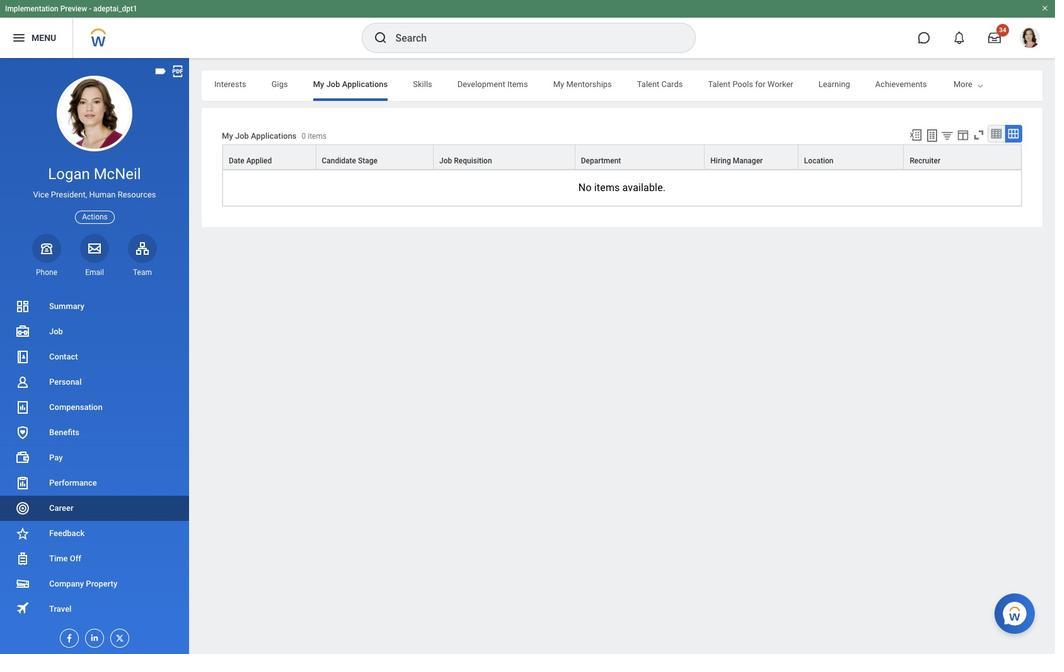 Task type: locate. For each thing, give the bounding box(es) containing it.
row
[[223, 144, 1022, 170]]

time off image
[[15, 551, 30, 566]]

time off link
[[0, 546, 189, 571]]

talent left pools
[[709, 79, 731, 89]]

toolbar
[[904, 125, 1023, 144]]

time
[[49, 554, 68, 563]]

navigation pane region
[[0, 58, 189, 654]]

job inside popup button
[[440, 156, 452, 165]]

job up the contact
[[49, 327, 63, 336]]

inbox large image
[[989, 32, 1002, 44]]

click to view/edit grid preferences image
[[957, 128, 971, 142]]

0 vertical spatial items
[[308, 132, 327, 141]]

email logan mcneil element
[[80, 267, 109, 277]]

available.
[[623, 182, 666, 194]]

items right no
[[595, 182, 620, 194]]

1 vertical spatial applications
[[251, 131, 297, 141]]

hiring
[[711, 156, 732, 165]]

job up date
[[235, 131, 249, 141]]

personal
[[49, 377, 82, 387]]

0 vertical spatial applications
[[342, 79, 388, 89]]

date applied button
[[223, 145, 316, 169]]

logan mcneil
[[48, 165, 141, 183]]

menu banner
[[0, 0, 1056, 58]]

tab list
[[202, 71, 1056, 101]]

view printable version (pdf) image
[[171, 64, 185, 78]]

my right gigs
[[313, 79, 324, 89]]

my mentorships
[[554, 79, 612, 89]]

adeptai_dpt1
[[93, 4, 137, 13]]

career
[[49, 503, 73, 513]]

my for my mentorships
[[554, 79, 565, 89]]

talent left cards
[[638, 79, 660, 89]]

candidate
[[322, 156, 356, 165]]

compensation link
[[0, 395, 189, 420]]

benefits link
[[0, 420, 189, 445]]

company property image
[[15, 577, 30, 592]]

select to filter grid data image
[[941, 129, 955, 142]]

learning
[[819, 79, 851, 89]]

location
[[805, 156, 834, 165]]

feedback
[[49, 529, 85, 538]]

job
[[327, 79, 340, 89], [235, 131, 249, 141], [440, 156, 452, 165], [49, 327, 63, 336]]

actions
[[82, 212, 108, 221]]

1 horizontal spatial applications
[[342, 79, 388, 89]]

team link
[[128, 234, 157, 277]]

for
[[756, 79, 766, 89]]

my job applications
[[313, 79, 388, 89]]

1 horizontal spatial talent
[[709, 79, 731, 89]]

applications inside "tab list"
[[342, 79, 388, 89]]

achievements
[[876, 79, 928, 89]]

table image
[[991, 127, 1004, 140]]

recruiter button
[[905, 145, 1022, 169]]

feedback image
[[15, 526, 30, 541]]

2 talent from the left
[[709, 79, 731, 89]]

menu button
[[0, 18, 73, 58]]

mail image
[[87, 241, 102, 256]]

skills
[[413, 79, 433, 89]]

profile logan mcneil image
[[1021, 28, 1041, 51]]

contact
[[49, 352, 78, 361]]

menu
[[32, 33, 56, 43]]

summary link
[[0, 294, 189, 319]]

gigs
[[272, 79, 288, 89]]

job right gigs
[[327, 79, 340, 89]]

items
[[308, 132, 327, 141], [595, 182, 620, 194]]

phone image
[[38, 241, 56, 256]]

date applied
[[229, 156, 272, 165]]

department button
[[576, 145, 705, 169]]

export to worksheets image
[[925, 128, 940, 143]]

fullscreen image
[[973, 128, 987, 142]]

tab list containing interests
[[202, 71, 1056, 101]]

talent for talent cards
[[638, 79, 660, 89]]

talent for talent pools for worker
[[709, 79, 731, 89]]

performance link
[[0, 471, 189, 496]]

export to excel image
[[910, 128, 923, 142]]

tag image
[[154, 64, 168, 78]]

0 horizontal spatial talent
[[638, 79, 660, 89]]

-
[[89, 4, 92, 13]]

team
[[133, 268, 152, 277]]

applications down search 'icon'
[[342, 79, 388, 89]]

2 horizontal spatial my
[[554, 79, 565, 89]]

my
[[313, 79, 324, 89], [554, 79, 565, 89], [222, 131, 233, 141]]

my left mentorships
[[554, 79, 565, 89]]

0 horizontal spatial applications
[[251, 131, 297, 141]]

contact image
[[15, 349, 30, 365]]

1 horizontal spatial my
[[313, 79, 324, 89]]

expand table image
[[1008, 127, 1021, 140]]

Search Workday  search field
[[396, 24, 670, 52]]

close environment banner image
[[1042, 4, 1050, 12]]

applications
[[342, 79, 388, 89], [251, 131, 297, 141]]

educatio
[[1027, 79, 1056, 89]]

location button
[[799, 145, 904, 169]]

notifications large image
[[954, 32, 966, 44]]

job left requisition at the left
[[440, 156, 452, 165]]

1 talent from the left
[[638, 79, 660, 89]]

1 horizontal spatial items
[[595, 182, 620, 194]]

applications up date applied popup button
[[251, 131, 297, 141]]

0 horizontal spatial items
[[308, 132, 327, 141]]

development items
[[458, 79, 528, 89]]

list
[[0, 294, 189, 622]]

my up date
[[222, 131, 233, 141]]

travel
[[49, 604, 72, 614]]

phone
[[36, 268, 57, 277]]

benefits image
[[15, 425, 30, 440]]

talent
[[638, 79, 660, 89], [709, 79, 731, 89]]

job requisition button
[[434, 145, 575, 169]]

pay image
[[15, 450, 30, 466]]

travel link
[[0, 597, 189, 622]]

items right 0
[[308, 132, 327, 141]]

preview
[[60, 4, 87, 13]]

stage
[[358, 156, 378, 165]]

summary image
[[15, 299, 30, 314]]



Task type: vqa. For each thing, say whether or not it's contained in the screenshot.
Performance icon
yes



Task type: describe. For each thing, give the bounding box(es) containing it.
hiring manager button
[[705, 145, 798, 169]]

human
[[89, 190, 116, 199]]

more
[[954, 79, 973, 89]]

recruiter
[[910, 156, 941, 165]]

pools
[[733, 79, 754, 89]]

performance
[[49, 478, 97, 488]]

phone button
[[32, 234, 61, 277]]

team logan mcneil element
[[128, 267, 157, 277]]

date
[[229, 156, 245, 165]]

feedback link
[[0, 521, 189, 546]]

resources
[[118, 190, 156, 199]]

search image
[[373, 30, 388, 45]]

implementation preview -   adeptai_dpt1
[[5, 4, 137, 13]]

time off
[[49, 554, 81, 563]]

pay link
[[0, 445, 189, 471]]

pay
[[49, 453, 63, 462]]

0 horizontal spatial my
[[222, 131, 233, 141]]

items
[[508, 79, 528, 89]]

linkedin image
[[86, 630, 100, 643]]

job image
[[15, 324, 30, 339]]

career link
[[0, 496, 189, 521]]

view team image
[[135, 241, 150, 256]]

x image
[[111, 630, 125, 643]]

talent cards
[[638, 79, 683, 89]]

applications for my job applications
[[342, 79, 388, 89]]

company
[[49, 579, 84, 589]]

row containing date applied
[[223, 144, 1022, 170]]

worker
[[768, 79, 794, 89]]

personal link
[[0, 370, 189, 395]]

my job applications 0 items
[[222, 131, 327, 141]]

applied
[[246, 156, 272, 165]]

benefits
[[49, 428, 79, 437]]

summary
[[49, 302, 84, 311]]

cards
[[662, 79, 683, 89]]

contact link
[[0, 344, 189, 370]]

job inside navigation pane region
[[49, 327, 63, 336]]

1 vertical spatial items
[[595, 182, 620, 194]]

0
[[302, 132, 306, 141]]

actions button
[[75, 210, 115, 224]]

development
[[458, 79, 506, 89]]

items inside my job applications 0 items
[[308, 132, 327, 141]]

off
[[70, 554, 81, 563]]

job link
[[0, 319, 189, 344]]

my for my job applications
[[313, 79, 324, 89]]

certifications
[[953, 79, 1002, 89]]

vice
[[33, 190, 49, 199]]

interests
[[214, 79, 246, 89]]

no items available.
[[579, 182, 666, 194]]

facebook image
[[61, 630, 74, 643]]

compensation image
[[15, 400, 30, 415]]

compensation
[[49, 402, 103, 412]]

department
[[581, 156, 622, 165]]

job requisition
[[440, 156, 492, 165]]

job inside "tab list"
[[327, 79, 340, 89]]

hiring manager
[[711, 156, 763, 165]]

34 button
[[981, 24, 1010, 52]]

performance image
[[15, 476, 30, 491]]

talent pools for worker
[[709, 79, 794, 89]]

applications for my job applications 0 items
[[251, 131, 297, 141]]

property
[[86, 579, 117, 589]]

personal image
[[15, 375, 30, 390]]

phone logan mcneil element
[[32, 267, 61, 277]]

email
[[85, 268, 104, 277]]

manager
[[733, 156, 763, 165]]

logan
[[48, 165, 90, 183]]

list containing summary
[[0, 294, 189, 622]]

email button
[[80, 234, 109, 277]]

president,
[[51, 190, 87, 199]]

travel image
[[15, 601, 30, 616]]

justify image
[[11, 30, 26, 45]]

career image
[[15, 501, 30, 516]]

implementation
[[5, 4, 58, 13]]

company property
[[49, 579, 117, 589]]

company property link
[[0, 571, 189, 597]]

requisition
[[454, 156, 492, 165]]

candidate stage button
[[316, 145, 433, 169]]

mentorships
[[567, 79, 612, 89]]

34
[[1000, 26, 1007, 33]]

mcneil
[[94, 165, 141, 183]]

candidate stage
[[322, 156, 378, 165]]

vice president, human resources
[[33, 190, 156, 199]]

no
[[579, 182, 592, 194]]



